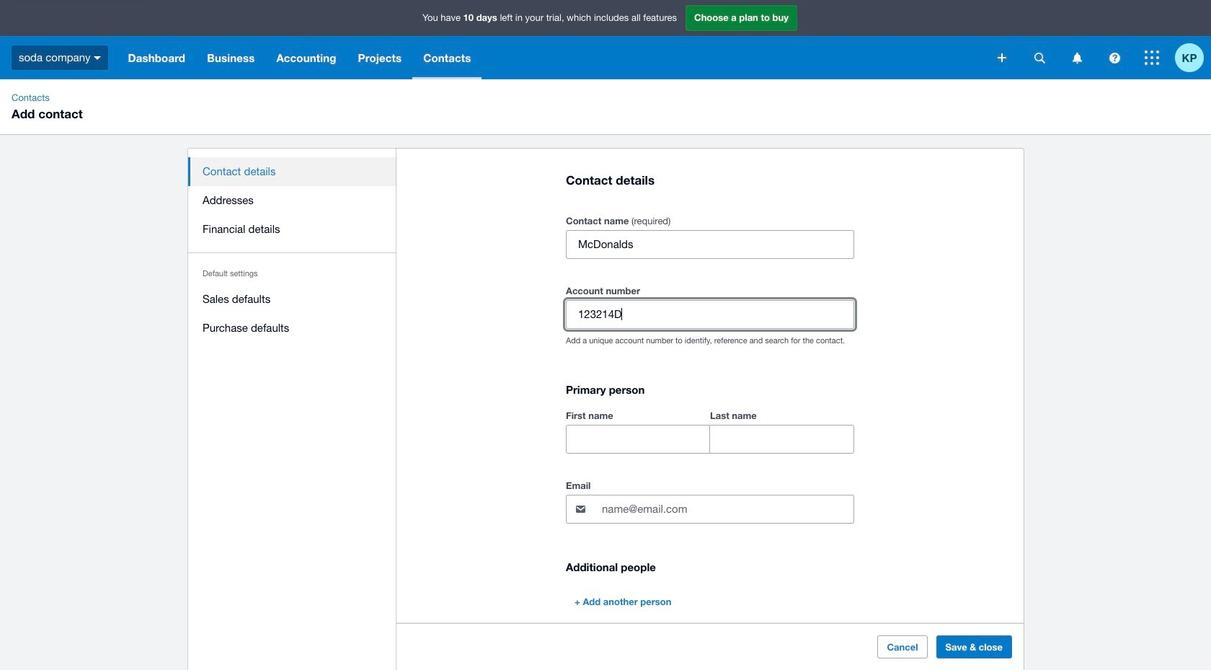 Task type: vqa. For each thing, say whether or not it's contained in the screenshot.
name@email.com text box
yes



Task type: describe. For each thing, give the bounding box(es) containing it.
0 horizontal spatial svg image
[[94, 56, 101, 60]]



Task type: locate. For each thing, give the bounding box(es) containing it.
A business or person's name field
[[567, 231, 854, 258]]

name@email.com text field
[[601, 496, 854, 523]]

menu
[[188, 149, 397, 351]]

svg image
[[1146, 50, 1160, 65], [1073, 52, 1082, 63], [1110, 52, 1121, 63], [998, 53, 1007, 62]]

banner
[[0, 0, 1212, 79]]

None field
[[567, 301, 854, 328], [567, 426, 710, 453], [711, 426, 854, 453], [567, 301, 854, 328], [567, 426, 710, 453], [711, 426, 854, 453]]

group
[[566, 407, 855, 454]]

1 horizontal spatial svg image
[[1035, 52, 1046, 63]]

svg image
[[1035, 52, 1046, 63], [94, 56, 101, 60]]



